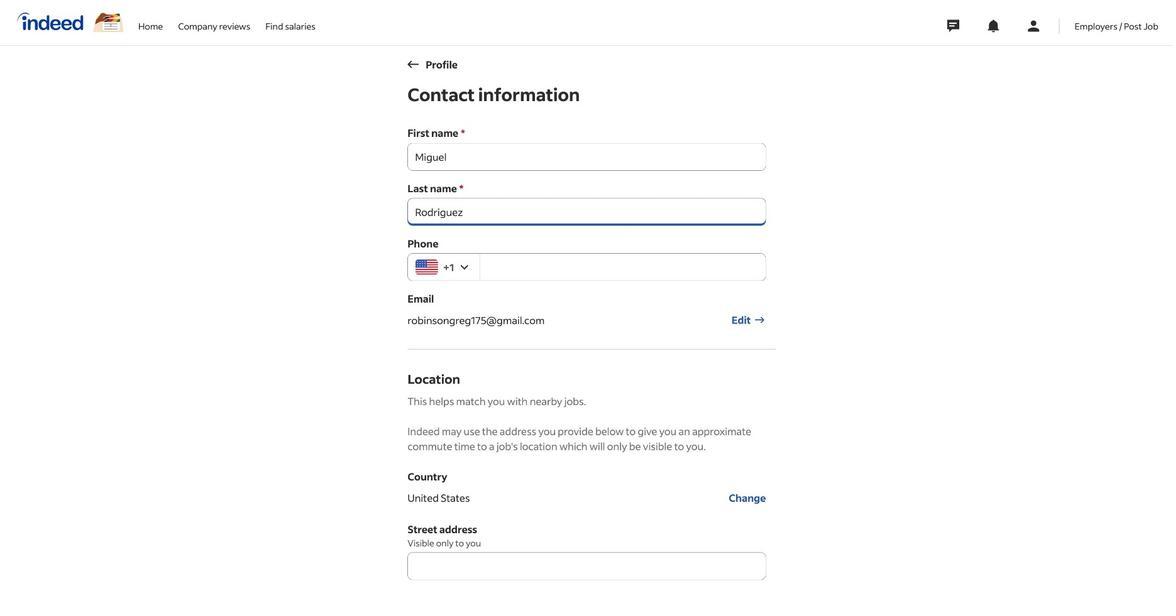 Task type: vqa. For each thing, say whether or not it's contained in the screenshot.
Contact information element
yes



Task type: describe. For each thing, give the bounding box(es) containing it.
contact information element
[[408, 83, 776, 592]]



Task type: locate. For each thing, give the bounding box(es) containing it.
None field
[[408, 143, 766, 171], [408, 198, 766, 226], [408, 553, 766, 581], [408, 143, 766, 171], [408, 198, 766, 226], [408, 553, 766, 581]]

Type phone number telephone field
[[480, 254, 766, 281]]



